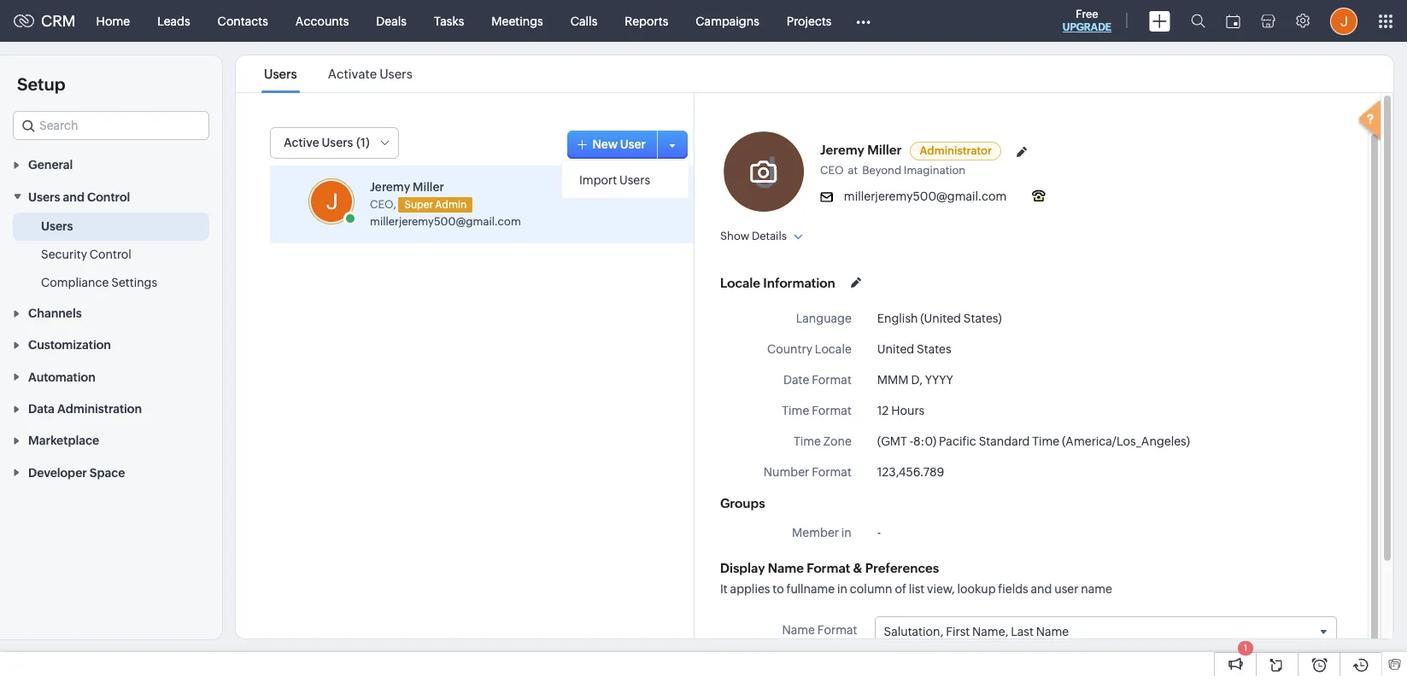 Task type: describe. For each thing, give the bounding box(es) containing it.
user
[[1055, 583, 1079, 596]]

setup
[[17, 74, 65, 94]]

ceo at beyond imagination
[[820, 164, 966, 177]]

0 vertical spatial in
[[841, 526, 852, 540]]

general
[[28, 158, 73, 172]]

millerjeremy500@gmail.com link
[[370, 215, 521, 228]]

new
[[593, 137, 618, 151]]

mmm d, yyyy
[[877, 373, 953, 387]]

date
[[784, 373, 809, 387]]

1 horizontal spatial millerjeremy500@gmail.com
[[844, 190, 1007, 203]]

admin
[[435, 199, 467, 211]]

and inside display name format & preferences it applies to fullname in column of list view, lookup fields and user name
[[1031, 583, 1052, 596]]

pacific
[[939, 435, 977, 449]]

mmm
[[877, 373, 909, 387]]

at
[[848, 164, 858, 177]]

upgrade
[[1063, 21, 1112, 33]]

states)
[[964, 312, 1002, 326]]

Salutation, First Name, Last Name field
[[875, 618, 1336, 647]]

name
[[1081, 583, 1112, 596]]

number format
[[764, 466, 852, 479]]

format inside display name format & preferences it applies to fullname in column of list view, lookup fields and user name
[[807, 561, 850, 576]]

contacts link
[[204, 0, 282, 41]]

last
[[1011, 625, 1034, 639]]

users inside region
[[41, 219, 73, 233]]

12
[[877, 404, 889, 418]]

123,456.789
[[877, 466, 944, 479]]

(gmt -8:0) pacific standard time (america/los_angeles)
[[877, 435, 1190, 449]]

yyyy
[[925, 373, 953, 387]]

security control
[[41, 248, 131, 261]]

search element
[[1181, 0, 1216, 42]]

import users
[[579, 173, 650, 187]]

free
[[1076, 8, 1098, 21]]

hours
[[891, 404, 925, 418]]

general button
[[0, 149, 222, 181]]

jeremy miller ceo, super admin millerjeremy500@gmail.com
[[370, 180, 521, 228]]

list containing users
[[249, 56, 428, 92]]

country locale
[[767, 343, 852, 356]]

country
[[767, 343, 813, 356]]

automation
[[28, 371, 95, 384]]

users down user
[[620, 173, 650, 187]]

format for time
[[812, 404, 852, 418]]

name format
[[782, 624, 857, 637]]

english
[[877, 312, 918, 326]]

data administration button
[[0, 393, 222, 425]]

locale information
[[720, 276, 835, 290]]

users (1)
[[322, 136, 370, 150]]

format for name
[[818, 624, 857, 637]]

show details
[[720, 230, 787, 243]]

super
[[405, 199, 433, 211]]

activate users
[[328, 67, 413, 81]]

lookup
[[957, 583, 996, 596]]

miller for jeremy miller
[[867, 143, 902, 157]]

and inside "users and control" dropdown button
[[63, 190, 85, 204]]

display
[[720, 561, 765, 576]]

administration
[[57, 403, 142, 416]]

calendar image
[[1226, 14, 1241, 28]]

active
[[284, 136, 319, 150]]

users link for security control link
[[41, 218, 73, 235]]

member in
[[792, 526, 852, 540]]

users and control
[[28, 190, 130, 204]]

united states
[[877, 343, 952, 356]]

data administration
[[28, 403, 142, 416]]

create menu element
[[1139, 0, 1181, 41]]

profile image
[[1330, 7, 1358, 35]]

display name format & preferences it applies to fullname in column of list view, lookup fields and user name
[[720, 561, 1112, 596]]

name,
[[972, 625, 1009, 639]]

show details link
[[720, 230, 803, 243]]

marketplace button
[[0, 425, 222, 457]]

channels
[[28, 307, 82, 320]]

meetings
[[492, 14, 543, 28]]

member
[[792, 526, 839, 540]]

leads link
[[144, 0, 204, 41]]

1 horizontal spatial -
[[910, 435, 914, 449]]

security
[[41, 248, 87, 261]]

name inside display name format & preferences it applies to fullname in column of list view, lookup fields and user name
[[768, 561, 804, 576]]

search image
[[1191, 14, 1206, 28]]

users link for activate users 'link'
[[261, 67, 300, 81]]

d,
[[911, 373, 923, 387]]

active users (1)
[[284, 136, 370, 150]]

(america/los_angeles)
[[1062, 435, 1190, 449]]

compliance settings
[[41, 276, 157, 289]]

united
[[877, 343, 914, 356]]

calls
[[571, 14, 598, 28]]

12 hours
[[877, 404, 925, 418]]

groups
[[720, 496, 765, 511]]

marketplace
[[28, 434, 99, 448]]

reports link
[[611, 0, 682, 41]]



Task type: locate. For each thing, give the bounding box(es) containing it.
locale down show
[[720, 276, 760, 290]]

0 horizontal spatial users link
[[41, 218, 73, 235]]

ceo
[[820, 164, 844, 177]]

zone
[[823, 435, 852, 449]]

format up time format
[[812, 373, 852, 387]]

0 vertical spatial millerjeremy500@gmail.com
[[844, 190, 1007, 203]]

time down date
[[782, 404, 809, 418]]

first
[[946, 625, 970, 639]]

fullname
[[787, 583, 835, 596]]

- up preferences
[[877, 526, 881, 540]]

campaigns link
[[682, 0, 773, 41]]

leads
[[157, 14, 190, 28]]

0 vertical spatial users link
[[261, 67, 300, 81]]

name inside field
[[1036, 625, 1069, 639]]

name down 'fullname'
[[782, 624, 815, 637]]

ceo,
[[370, 198, 396, 211]]

users inside dropdown button
[[28, 190, 60, 204]]

8:0)
[[913, 435, 937, 449]]

1 vertical spatial control
[[90, 248, 131, 261]]

projects
[[787, 14, 832, 28]]

miller inside the jeremy miller ceo, super admin millerjeremy500@gmail.com
[[413, 180, 444, 194]]

1 horizontal spatial jeremy
[[820, 143, 865, 157]]

0 horizontal spatial jeremy
[[370, 180, 410, 194]]

0 vertical spatial and
[[63, 190, 85, 204]]

language
[[796, 312, 852, 326]]

deals
[[376, 14, 407, 28]]

jeremy
[[820, 143, 865, 157], [370, 180, 410, 194]]

0 vertical spatial jeremy
[[820, 143, 865, 157]]

users link up the security
[[41, 218, 73, 235]]

to
[[773, 583, 784, 596]]

campaigns
[[696, 14, 759, 28]]

1 vertical spatial locale
[[815, 343, 852, 356]]

profile element
[[1320, 0, 1368, 41]]

and left user
[[1031, 583, 1052, 596]]

time left zone
[[794, 435, 821, 449]]

space
[[90, 466, 125, 480]]

activate users link
[[325, 67, 415, 81]]

None field
[[13, 111, 209, 140]]

customization
[[28, 339, 111, 352]]

security control link
[[41, 246, 131, 263]]

developer
[[28, 466, 87, 480]]

customization button
[[0, 329, 222, 361]]

name right 'last'
[[1036, 625, 1069, 639]]

salutation,
[[884, 625, 944, 639]]

applies
[[730, 583, 770, 596]]

1 vertical spatial in
[[837, 583, 848, 596]]

jeremy miller
[[820, 143, 902, 157]]

control inside region
[[90, 248, 131, 261]]

english (united states)
[[877, 312, 1002, 326]]

time zone
[[794, 435, 852, 449]]

control inside dropdown button
[[87, 190, 130, 204]]

1 horizontal spatial and
[[1031, 583, 1052, 596]]

in inside display name format & preferences it applies to fullname in column of list view, lookup fields and user name
[[837, 583, 848, 596]]

users down "contacts" link at left top
[[264, 67, 297, 81]]

list
[[909, 583, 925, 596]]

date format
[[784, 373, 852, 387]]

millerjeremy500@gmail.com down admin
[[370, 215, 521, 228]]

control up the compliance settings link
[[90, 248, 131, 261]]

information
[[763, 276, 835, 290]]

crm
[[41, 12, 76, 30]]

locale
[[720, 276, 760, 290], [815, 343, 852, 356]]

users right activate at the left top of the page
[[380, 67, 413, 81]]

0 horizontal spatial locale
[[720, 276, 760, 290]]

accounts link
[[282, 0, 363, 41]]

format down zone
[[812, 466, 852, 479]]

home link
[[83, 0, 144, 41]]

administrator
[[920, 144, 992, 157]]

users up the security
[[41, 219, 73, 233]]

- right (gmt
[[910, 435, 914, 449]]

tasks
[[434, 14, 464, 28]]

users and control region
[[0, 212, 222, 297]]

1 horizontal spatial locale
[[815, 343, 852, 356]]

1 vertical spatial users link
[[41, 218, 73, 235]]

beyond
[[862, 164, 902, 177]]

jeremy for jeremy miller
[[820, 143, 865, 157]]

1 vertical spatial miller
[[413, 180, 444, 194]]

miller for jeremy miller ceo, super admin millerjeremy500@gmail.com
[[413, 180, 444, 194]]

standard
[[979, 435, 1030, 449]]

time for time format
[[782, 404, 809, 418]]

view,
[[927, 583, 955, 596]]

millerjeremy500@gmail.com
[[844, 190, 1007, 203], [370, 215, 521, 228]]

projects link
[[773, 0, 845, 41]]

list
[[249, 56, 428, 92]]

0 horizontal spatial and
[[63, 190, 85, 204]]

settings
[[111, 276, 157, 289]]

in right member
[[841, 526, 852, 540]]

format up zone
[[812, 404, 852, 418]]

(gmt
[[877, 435, 907, 449]]

accounts
[[296, 14, 349, 28]]

0 vertical spatial control
[[87, 190, 130, 204]]

jeremy inside the jeremy miller ceo, super admin millerjeremy500@gmail.com
[[370, 180, 410, 194]]

1 vertical spatial jeremy
[[370, 180, 410, 194]]

users and control button
[[0, 181, 222, 212]]

user
[[620, 137, 646, 151]]

and
[[63, 190, 85, 204], [1031, 583, 1052, 596]]

activate
[[328, 67, 377, 81]]

millerjeremy500@gmail.com down the beyond imagination link at the right top of the page
[[844, 190, 1007, 203]]

contacts
[[218, 14, 268, 28]]

0 horizontal spatial -
[[877, 526, 881, 540]]

0 horizontal spatial miller
[[413, 180, 444, 194]]

1 vertical spatial and
[[1031, 583, 1052, 596]]

format up 'fullname'
[[807, 561, 850, 576]]

channels button
[[0, 297, 222, 329]]

0 vertical spatial locale
[[720, 276, 760, 290]]

data
[[28, 403, 55, 416]]

0 vertical spatial -
[[910, 435, 914, 449]]

and down general at the top left
[[63, 190, 85, 204]]

users link
[[261, 67, 300, 81], [41, 218, 73, 235]]

users down general at the top left
[[28, 190, 60, 204]]

in
[[841, 526, 852, 540], [837, 583, 848, 596]]

1 horizontal spatial miller
[[867, 143, 902, 157]]

of
[[895, 583, 906, 596]]

tasks link
[[420, 0, 478, 41]]

&
[[853, 561, 863, 576]]

it
[[720, 583, 728, 596]]

jeremy for jeremy miller ceo, super admin millerjeremy500@gmail.com
[[370, 180, 410, 194]]

Other Modules field
[[845, 7, 882, 35]]

1 vertical spatial -
[[877, 526, 881, 540]]

states
[[917, 343, 952, 356]]

meetings link
[[478, 0, 557, 41]]

jeremy up 'ceo' at the right of page
[[820, 143, 865, 157]]

1 horizontal spatial users link
[[261, 67, 300, 81]]

show
[[720, 230, 750, 243]]

users link inside users and control region
[[41, 218, 73, 235]]

developer space button
[[0, 457, 222, 489]]

0 horizontal spatial millerjeremy500@gmail.com
[[370, 215, 521, 228]]

miller up beyond
[[867, 143, 902, 157]]

control down 'general' dropdown button
[[87, 190, 130, 204]]

jeremy up ceo,
[[370, 180, 410, 194]]

compliance settings link
[[41, 274, 157, 291]]

name up "to"
[[768, 561, 804, 576]]

time for time zone
[[794, 435, 821, 449]]

time right standard
[[1032, 435, 1060, 449]]

import
[[579, 173, 617, 187]]

in left column on the bottom of page
[[837, 583, 848, 596]]

automation button
[[0, 361, 222, 393]]

reports
[[625, 14, 668, 28]]

1 vertical spatial millerjeremy500@gmail.com
[[370, 215, 521, 228]]

salutation, first name, last name
[[884, 625, 1069, 639]]

format down 'fullname'
[[818, 624, 857, 637]]

free upgrade
[[1063, 8, 1112, 33]]

new user button
[[567, 130, 663, 159]]

create menu image
[[1149, 11, 1171, 31]]

0 vertical spatial miller
[[867, 143, 902, 157]]

format for number
[[812, 466, 852, 479]]

Search text field
[[14, 112, 208, 139]]

locale down language
[[815, 343, 852, 356]]

format for date
[[812, 373, 852, 387]]

compliance
[[41, 276, 109, 289]]

miller up super
[[413, 180, 444, 194]]

crm link
[[14, 12, 76, 30]]

users link down "contacts" link at left top
[[261, 67, 300, 81]]

-
[[910, 435, 914, 449], [877, 526, 881, 540]]



Task type: vqa. For each thing, say whether or not it's contained in the screenshot.
tollner-morlong@noemail.com "LINK"
no



